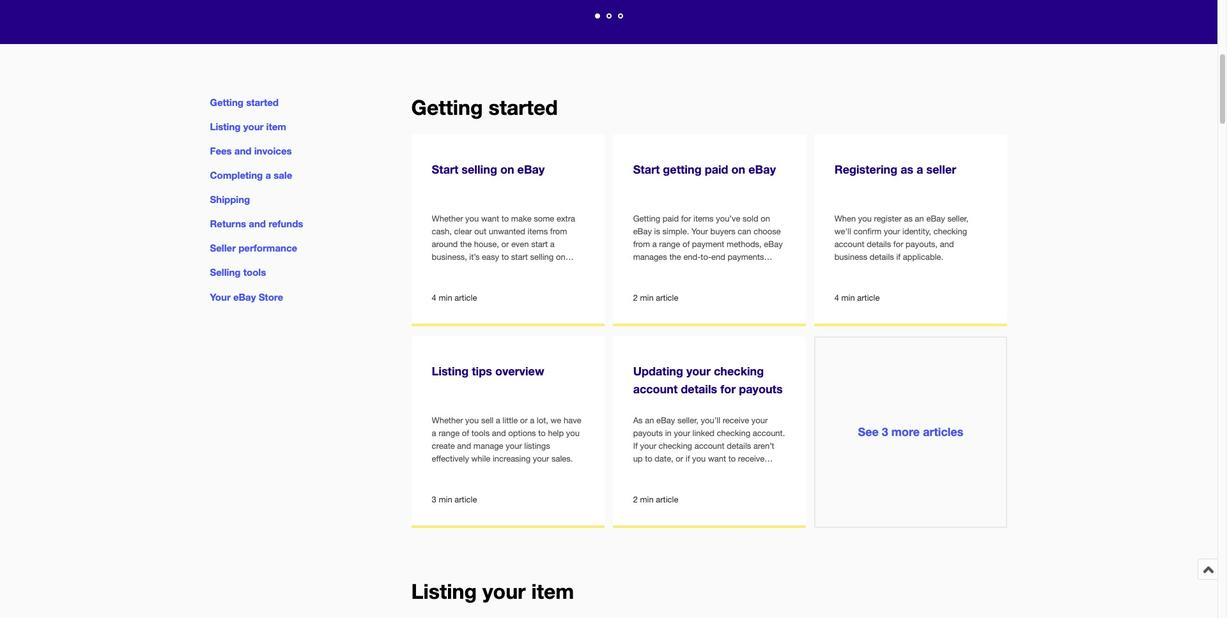 Task type: vqa. For each thing, say whether or not it's contained in the screenshot.
invoices at the left top of page
yes



Task type: describe. For each thing, give the bounding box(es) containing it.
completing a sale
[[210, 170, 292, 181]]

range inside whether you sell a little or a lot, we have a range of tools and options to help you create and manage your listings effectively while increasing your sales.
[[439, 429, 460, 439]]

whether for listing
[[432, 416, 463, 426]]

a inside whether you want to make some extra cash, clear out unwanted items from around the house, or even start a business, it's easy to start selling on ebay.
[[550, 240, 555, 250]]

or inside whether you want to make some extra cash, clear out unwanted items from around the house, or even start a business, it's easy to start selling on ebay.
[[501, 240, 509, 250]]

min for ebay
[[439, 293, 452, 303]]

seller performance
[[210, 243, 297, 254]]

details inside updating your checking account details for payouts
[[681, 382, 717, 396]]

want
[[481, 214, 499, 224]]

ebay up 'make'
[[517, 162, 545, 177]]

article inside getting paid for items you've sold on ebay is simple. your buyers can choose from a range of payment methods, ebay manages the end-to-end payments process, and you receive your funds directly in your checking account. 2 min article
[[656, 293, 678, 303]]

is
[[654, 227, 660, 237]]

you down the have
[[566, 429, 580, 439]]

on inside whether you want to make some extra cash, clear out unwanted items from around the house, or even start a business, it's easy to start selling on ebay.
[[556, 253, 565, 262]]

1 horizontal spatial getting
[[411, 95, 483, 120]]

0 vertical spatial as
[[901, 162, 914, 177]]

process,
[[633, 266, 665, 275]]

1 horizontal spatial start
[[531, 240, 548, 250]]

article for seller
[[857, 293, 880, 303]]

fees and invoices
[[210, 145, 292, 157]]

if
[[896, 253, 901, 262]]

while increasing your
[[471, 455, 549, 464]]

and inside the when you register as an ebay seller, we'll confirm your identity, checking account details for payouts, and business details if applicable.
[[940, 240, 954, 250]]

1 vertical spatial listing your item
[[411, 580, 574, 604]]

your inside updating your checking account details for payouts
[[686, 364, 711, 379]]

getting started link
[[210, 97, 279, 108]]

shipping
[[210, 194, 250, 205]]

ebay up sold
[[749, 162, 776, 177]]

performance
[[239, 243, 297, 254]]

funds
[[747, 266, 768, 275]]

whether you want to make some extra cash, clear out unwanted items from around the house, or even start a business, it's easy to start selling on ebay.
[[432, 214, 575, 275]]

2 inside getting paid for items you've sold on ebay is simple. your buyers can choose from a range of payment methods, ebay manages the end-to-end payments process, and you receive your funds directly in your checking account. 2 min article
[[633, 293, 638, 303]]

your ebay store
[[210, 291, 283, 303]]

ebay.
[[432, 266, 452, 275]]

start for start selling on ebay
[[432, 162, 458, 177]]

to-
[[701, 253, 711, 262]]

we'll
[[835, 227, 851, 237]]

listing your item link
[[210, 121, 286, 132]]

selling
[[210, 267, 241, 278]]

a left sale
[[266, 170, 271, 181]]

it's
[[469, 253, 480, 262]]

listings
[[524, 442, 550, 451]]

0 vertical spatial details
[[867, 240, 891, 250]]

as inside the when you register as an ebay seller, we'll confirm your identity, checking account details for payouts, and business details if applicable.
[[904, 214, 913, 224]]

from inside whether you want to make some extra cash, clear out unwanted items from around the house, or even start a business, it's easy to start selling on ebay.
[[550, 227, 567, 237]]

invoices
[[254, 145, 292, 157]]

1 horizontal spatial getting started
[[411, 95, 558, 120]]

checking inside the when you register as an ebay seller, we'll confirm your identity, checking account details for payouts, and business details if applicable.
[[934, 227, 967, 237]]

seller performance link
[[210, 243, 297, 254]]

getting inside getting paid for items you've sold on ebay is simple. your buyers can choose from a range of payment methods, ebay manages the end-to-end payments process, and you receive your funds directly in your checking account. 2 min article
[[633, 214, 660, 224]]

4 for registering as a seller
[[835, 293, 839, 303]]

tips
[[472, 364, 492, 379]]

account inside the when you register as an ebay seller, we'll confirm your identity, checking account details for payouts, and business details if applicable.
[[835, 240, 865, 250]]

have
[[564, 416, 581, 426]]

end-
[[684, 253, 701, 262]]

getting paid for items you've sold on ebay is simple. your buyers can choose from a range of payment methods, ebay manages the end-to-end payments process, and you receive your funds directly in your checking account. 2 min article
[[633, 214, 783, 303]]

of inside whether you sell a little or a lot, we have a range of tools and options to help you create and manage your listings effectively while increasing your sales.
[[462, 429, 469, 439]]

business,
[[432, 253, 467, 262]]

listing tips overview
[[432, 364, 544, 379]]

buyers
[[710, 227, 736, 237]]

returns and refunds
[[210, 218, 303, 230]]

help
[[548, 429, 564, 439]]

and up seller performance
[[249, 218, 266, 230]]

article for account
[[656, 495, 678, 505]]

shipping link
[[210, 194, 250, 205]]

4 min article for start
[[432, 293, 477, 303]]

even
[[511, 240, 529, 250]]

simple.
[[663, 227, 689, 237]]

returns
[[210, 218, 246, 230]]

min for account
[[640, 495, 654, 505]]

2 2 from the top
[[633, 495, 638, 505]]

options
[[508, 429, 536, 439]]

0 horizontal spatial getting started
[[210, 97, 279, 108]]

completing a sale link
[[210, 170, 292, 181]]

sale
[[274, 170, 292, 181]]

and up manage
[[492, 429, 506, 439]]

see 3 more articles
[[858, 425, 963, 439]]

updating your checking account details for payouts
[[633, 364, 783, 396]]

4 min article for registering
[[835, 293, 880, 303]]

0 vertical spatial tools
[[243, 267, 266, 278]]

sell
[[481, 416, 494, 426]]

whether you sell a little or a lot, we have a range of tools and options to help you create and manage your listings effectively while increasing your sales.
[[432, 416, 581, 464]]

see
[[858, 425, 879, 439]]

start getting paid on ebay
[[633, 162, 776, 177]]

range inside getting paid for items you've sold on ebay is simple. your buyers can choose from a range of payment methods, ebay manages the end-to-end payments process, and you receive your funds directly in your checking account. 2 min article
[[659, 240, 680, 250]]

start for start getting paid on ebay
[[633, 162, 660, 177]]

confirm
[[854, 227, 882, 237]]

start selling on ebay
[[432, 162, 545, 177]]

1 vertical spatial to
[[502, 253, 509, 262]]

business
[[835, 253, 867, 262]]

register
[[874, 214, 902, 224]]

and up effectively
[[457, 442, 471, 451]]

overview
[[495, 364, 544, 379]]

manage
[[474, 442, 503, 451]]

items inside whether you want to make some extra cash, clear out unwanted items from around the house, or even start a business, it's easy to start selling on ebay.
[[528, 227, 548, 237]]

whether for start
[[432, 214, 463, 224]]

ebay inside the when you register as an ebay seller, we'll confirm your identity, checking account details for payouts, and business details if applicable.
[[926, 214, 945, 224]]

end
[[711, 253, 725, 262]]

on up 'make'
[[500, 162, 514, 177]]

0 horizontal spatial getting
[[210, 97, 244, 108]]

for inside getting paid for items you've sold on ebay is simple. your buyers can choose from a range of payment methods, ebay manages the end-to-end payments process, and you receive your funds directly in your checking account. 2 min article
[[681, 214, 691, 224]]

2 min article
[[633, 495, 678, 505]]

tools inside whether you sell a little or a lot, we have a range of tools and options to help you create and manage your listings effectively while increasing your sales.
[[472, 429, 490, 439]]

a left seller
[[917, 162, 923, 177]]

completing
[[210, 170, 263, 181]]

getting
[[663, 162, 702, 177]]

unwanted
[[489, 227, 525, 237]]

your inside whether you sell a little or a lot, we have a range of tools and options to help you create and manage your listings effectively while increasing your sales.
[[506, 442, 522, 451]]

paid inside getting paid for items you've sold on ebay is simple. your buyers can choose from a range of payment methods, ebay manages the end-to-end payments process, and you receive your funds directly in your checking account. 2 min article
[[663, 214, 679, 224]]

fees
[[210, 145, 232, 157]]

you inside getting paid for items you've sold on ebay is simple. your buyers can choose from a range of payment methods, ebay manages the end-to-end payments process, and you receive your funds directly in your checking account. 2 min article
[[684, 266, 697, 275]]

effectively
[[432, 455, 469, 464]]

identity,
[[903, 227, 931, 237]]

you for registering as a seller
[[858, 214, 872, 224]]

articles
[[923, 425, 963, 439]]

ebay left the is
[[633, 227, 652, 237]]



Task type: locate. For each thing, give the bounding box(es) containing it.
0 horizontal spatial 4 min article
[[432, 293, 477, 303]]

1 horizontal spatial tools
[[472, 429, 490, 439]]

a down some
[[550, 240, 555, 250]]

0 horizontal spatial from
[[550, 227, 567, 237]]

start
[[531, 240, 548, 250], [511, 253, 528, 262]]

you inside the when you register as an ebay seller, we'll confirm your identity, checking account details for payouts, and business details if applicable.
[[858, 214, 872, 224]]

4 min article down 'ebay.' at the left of page
[[432, 293, 477, 303]]

0 vertical spatial your
[[691, 227, 708, 237]]

some
[[534, 214, 554, 224]]

1 vertical spatial details
[[870, 253, 894, 262]]

1 vertical spatial listing
[[432, 364, 469, 379]]

little
[[503, 416, 518, 426]]

updating
[[633, 364, 683, 379]]

range down simple.
[[659, 240, 680, 250]]

1 vertical spatial the
[[669, 253, 681, 262]]

0 horizontal spatial tools
[[243, 267, 266, 278]]

started
[[489, 95, 558, 120], [246, 97, 279, 108]]

the down clear
[[460, 240, 472, 250]]

methods,
[[727, 240, 762, 250]]

from down extra
[[550, 227, 567, 237]]

0 vertical spatial item
[[266, 121, 286, 132]]

checking down seller,
[[934, 227, 967, 237]]

as left seller
[[901, 162, 914, 177]]

1 vertical spatial items
[[528, 227, 548, 237]]

0 horizontal spatial account
[[633, 382, 678, 396]]

and right payouts,
[[940, 240, 954, 250]]

a left lot, at the left of the page
[[530, 416, 534, 426]]

your inside getting paid for items you've sold on ebay is simple. your buyers can choose from a range of payment methods, ebay manages the end-to-end payments process, and you receive your funds directly in your checking account. 2 min article
[[691, 227, 708, 237]]

1 horizontal spatial item
[[531, 580, 574, 604]]

0 vertical spatial to
[[502, 214, 509, 224]]

you for start selling on ebay
[[465, 214, 479, 224]]

getting started up start selling on ebay
[[411, 95, 558, 120]]

1 vertical spatial checking
[[690, 278, 723, 288]]

you for listing tips overview
[[465, 416, 479, 426]]

to
[[502, 214, 509, 224], [502, 253, 509, 262], [538, 429, 546, 439]]

listing
[[210, 121, 241, 132], [432, 364, 469, 379], [411, 580, 477, 604]]

2 4 from the left
[[835, 293, 839, 303]]

0 vertical spatial 3
[[882, 425, 888, 439]]

selling tools link
[[210, 267, 266, 278]]

extra
[[557, 214, 575, 224]]

on down extra
[[556, 253, 565, 262]]

1 horizontal spatial account
[[835, 240, 865, 250]]

create
[[432, 442, 455, 451]]

directly
[[633, 278, 660, 288]]

manages
[[633, 253, 667, 262]]

a right sell
[[496, 416, 500, 426]]

to inside whether you sell a little or a lot, we have a range of tools and options to help you create and manage your listings effectively while increasing your sales.
[[538, 429, 546, 439]]

more
[[892, 425, 920, 439]]

1 horizontal spatial listing your item
[[411, 580, 574, 604]]

0 vertical spatial checking
[[934, 227, 967, 237]]

4 for start selling on ebay
[[432, 293, 436, 303]]

make
[[511, 214, 532, 224]]

account
[[835, 240, 865, 250], [633, 382, 678, 396]]

2
[[633, 293, 638, 303], [633, 495, 638, 505]]

1 vertical spatial of
[[462, 429, 469, 439]]

ebay right an
[[926, 214, 945, 224]]

on inside getting paid for items you've sold on ebay is simple. your buyers can choose from a range of payment methods, ebay manages the end-to-end payments process, and you receive your funds directly in your checking account. 2 min article
[[761, 214, 770, 224]]

3
[[882, 425, 888, 439], [432, 495, 436, 505]]

1 horizontal spatial 3
[[882, 425, 888, 439]]

checking down 'receive'
[[690, 278, 723, 288]]

range up the create
[[439, 429, 460, 439]]

fees and invoices link
[[210, 145, 292, 157]]

checking
[[934, 227, 967, 237], [690, 278, 723, 288], [714, 364, 764, 379]]

checking inside updating your checking account details for payouts
[[714, 364, 764, 379]]

paid right getting
[[705, 162, 728, 177]]

details left the if at the top of page
[[870, 253, 894, 262]]

details
[[867, 240, 891, 250], [870, 253, 894, 262], [681, 382, 717, 396]]

0 horizontal spatial listing your item
[[210, 121, 286, 132]]

easy
[[482, 253, 499, 262]]

or inside whether you sell a little or a lot, we have a range of tools and options to help you create and manage your listings effectively while increasing your sales.
[[520, 416, 528, 426]]

a
[[917, 162, 923, 177], [266, 170, 271, 181], [550, 240, 555, 250], [652, 240, 657, 250], [496, 416, 500, 426], [530, 416, 534, 426], [432, 429, 436, 439]]

sold
[[743, 214, 758, 224]]

3 min article
[[432, 495, 477, 505]]

a up the create
[[432, 429, 436, 439]]

your up payment
[[691, 227, 708, 237]]

as left an
[[904, 214, 913, 224]]

start right even
[[531, 240, 548, 250]]

1 vertical spatial tools
[[472, 429, 490, 439]]

the inside getting paid for items you've sold on ebay is simple. your buyers can choose from a range of payment methods, ebay manages the end-to-end payments process, and you receive your funds directly in your checking account. 2 min article
[[669, 253, 681, 262]]

or up options
[[520, 416, 528, 426]]

1 horizontal spatial started
[[489, 95, 558, 120]]

4
[[432, 293, 436, 303], [835, 293, 839, 303]]

0 vertical spatial or
[[501, 240, 509, 250]]

3 right see
[[882, 425, 888, 439]]

1 vertical spatial account
[[633, 382, 678, 396]]

0 vertical spatial of
[[683, 240, 690, 250]]

and up in
[[667, 266, 681, 275]]

1 vertical spatial whether
[[432, 416, 463, 426]]

1 horizontal spatial your
[[691, 227, 708, 237]]

start up cash,
[[432, 162, 458, 177]]

2 vertical spatial to
[[538, 429, 546, 439]]

your inside the when you register as an ebay seller, we'll confirm your identity, checking account details for payouts, and business details if applicable.
[[884, 227, 900, 237]]

to right easy at the left top of the page
[[502, 253, 509, 262]]

1 horizontal spatial of
[[683, 240, 690, 250]]

for inside updating your checking account details for payouts
[[720, 382, 736, 396]]

and inside getting paid for items you've sold on ebay is simple. your buyers can choose from a range of payment methods, ebay manages the end-to-end payments process, and you receive your funds directly in your checking account. 2 min article
[[667, 266, 681, 275]]

0 vertical spatial for
[[681, 214, 691, 224]]

and right fees
[[234, 145, 252, 157]]

2 vertical spatial listing
[[411, 580, 477, 604]]

1 vertical spatial 3
[[432, 495, 436, 505]]

0 vertical spatial whether
[[432, 214, 463, 224]]

0 vertical spatial 2
[[633, 293, 638, 303]]

you
[[465, 214, 479, 224], [858, 214, 872, 224], [684, 266, 697, 275], [465, 416, 479, 426], [566, 429, 580, 439]]

0 horizontal spatial 4
[[432, 293, 436, 303]]

1 2 from the top
[[633, 293, 638, 303]]

applicable.
[[903, 253, 943, 262]]

or down unwanted
[[501, 240, 509, 250]]

lot,
[[537, 416, 548, 426]]

0 vertical spatial listing
[[210, 121, 241, 132]]

2 vertical spatial details
[[681, 382, 717, 396]]

0 horizontal spatial or
[[501, 240, 509, 250]]

0 horizontal spatial started
[[246, 97, 279, 108]]

getting started up listing your item link
[[210, 97, 279, 108]]

receive
[[700, 266, 726, 275]]

0 vertical spatial from
[[550, 227, 567, 237]]

you down end- at the right of the page
[[684, 266, 697, 275]]

2 4 min article from the left
[[835, 293, 880, 303]]

selling
[[462, 162, 497, 177], [530, 253, 554, 262]]

seller,
[[947, 214, 969, 224]]

1 4 min article from the left
[[432, 293, 477, 303]]

1 vertical spatial 2
[[633, 495, 638, 505]]

1 horizontal spatial or
[[520, 416, 528, 426]]

4 down 'ebay.' at the left of page
[[432, 293, 436, 303]]

start
[[432, 162, 458, 177], [633, 162, 660, 177]]

1 horizontal spatial range
[[659, 240, 680, 250]]

selling tools
[[210, 267, 266, 278]]

cash,
[[432, 227, 452, 237]]

ebay down choose
[[764, 240, 783, 250]]

0 horizontal spatial items
[[528, 227, 548, 237]]

1 vertical spatial selling
[[530, 253, 554, 262]]

0 horizontal spatial range
[[439, 429, 460, 439]]

paid
[[705, 162, 728, 177], [663, 214, 679, 224]]

1 horizontal spatial 4 min article
[[835, 293, 880, 303]]

to down lot, at the left of the page
[[538, 429, 546, 439]]

whether
[[432, 214, 463, 224], [432, 416, 463, 426]]

checking up payouts
[[714, 364, 764, 379]]

0 horizontal spatial item
[[266, 121, 286, 132]]

article for ebay
[[455, 293, 477, 303]]

returns and refunds link
[[210, 218, 303, 230]]

0 horizontal spatial your
[[210, 291, 231, 303]]

listing your item
[[210, 121, 286, 132], [411, 580, 574, 604]]

1 horizontal spatial items
[[693, 214, 714, 224]]

clear
[[454, 227, 472, 237]]

1 vertical spatial your
[[210, 291, 231, 303]]

tools down seller performance
[[243, 267, 266, 278]]

your
[[691, 227, 708, 237], [210, 291, 231, 303]]

1 horizontal spatial start
[[633, 162, 660, 177]]

of inside getting paid for items you've sold on ebay is simple. your buyers can choose from a range of payment methods, ebay manages the end-to-end payments process, and you receive your funds directly in your checking account. 2 min article
[[683, 240, 690, 250]]

2 horizontal spatial getting
[[633, 214, 660, 224]]

checking inside getting paid for items you've sold on ebay is simple. your buyers can choose from a range of payment methods, ebay manages the end-to-end payments process, and you receive your funds directly in your checking account. 2 min article
[[690, 278, 723, 288]]

out
[[474, 227, 486, 237]]

from inside getting paid for items you've sold on ebay is simple. your buyers can choose from a range of payment methods, ebay manages the end-to-end payments process, and you receive your funds directly in your checking account. 2 min article
[[633, 240, 650, 250]]

2 vertical spatial checking
[[714, 364, 764, 379]]

3 down effectively
[[432, 495, 436, 505]]

2 start from the left
[[633, 162, 660, 177]]

2 vertical spatial for
[[720, 382, 736, 396]]

from
[[550, 227, 567, 237], [633, 240, 650, 250]]

sales.
[[552, 455, 573, 464]]

0 horizontal spatial 3
[[432, 495, 436, 505]]

1 horizontal spatial from
[[633, 240, 650, 250]]

the inside whether you want to make some extra cash, clear out unwanted items from around the house, or even start a business, it's easy to start selling on ebay.
[[460, 240, 472, 250]]

1 vertical spatial paid
[[663, 214, 679, 224]]

you up confirm
[[858, 214, 872, 224]]

1 vertical spatial from
[[633, 240, 650, 250]]

tools down sell
[[472, 429, 490, 439]]

payouts
[[739, 382, 783, 396]]

ebay
[[517, 162, 545, 177], [749, 162, 776, 177], [926, 214, 945, 224], [633, 227, 652, 237], [764, 240, 783, 250], [233, 291, 256, 303]]

ebay down selling tools
[[233, 291, 256, 303]]

0 vertical spatial account
[[835, 240, 865, 250]]

when
[[835, 214, 856, 224]]

1 horizontal spatial for
[[720, 382, 736, 396]]

for left payouts
[[720, 382, 736, 396]]

1 vertical spatial start
[[511, 253, 528, 262]]

you inside whether you want to make some extra cash, clear out unwanted items from around the house, or even start a business, it's easy to start selling on ebay.
[[465, 214, 479, 224]]

your ebay store link
[[210, 291, 283, 303]]

1 horizontal spatial paid
[[705, 162, 728, 177]]

1 4 from the left
[[432, 293, 436, 303]]

in
[[662, 278, 669, 288]]

account down updating
[[633, 382, 678, 396]]

a inside getting paid for items you've sold on ebay is simple. your buyers can choose from a range of payment methods, ebay manages the end-to-end payments process, and you receive your funds directly in your checking account. 2 min article
[[652, 240, 657, 250]]

paid up simple.
[[663, 214, 679, 224]]

for up simple.
[[681, 214, 691, 224]]

details down confirm
[[867, 240, 891, 250]]

whether up the create
[[432, 416, 463, 426]]

as
[[901, 162, 914, 177], [904, 214, 913, 224]]

details down updating
[[681, 382, 717, 396]]

registering as a seller
[[835, 162, 956, 177]]

account up business
[[835, 240, 865, 250]]

account inside updating your checking account details for payouts
[[633, 382, 678, 396]]

1 start from the left
[[432, 162, 458, 177]]

4 min article down business
[[835, 293, 880, 303]]

1 vertical spatial item
[[531, 580, 574, 604]]

store
[[259, 291, 283, 303]]

refunds
[[269, 218, 303, 230]]

for inside the when you register as an ebay seller, we'll confirm your identity, checking account details for payouts, and business details if applicable.
[[893, 240, 903, 250]]

start down even
[[511, 253, 528, 262]]

whether up cash,
[[432, 214, 463, 224]]

0 horizontal spatial the
[[460, 240, 472, 250]]

of up effectively
[[462, 429, 469, 439]]

payment
[[692, 240, 724, 250]]

we
[[551, 416, 561, 426]]

item
[[266, 121, 286, 132], [531, 580, 574, 604]]

0 horizontal spatial paid
[[663, 214, 679, 224]]

for
[[681, 214, 691, 224], [893, 240, 903, 250], [720, 382, 736, 396]]

start left getting
[[633, 162, 660, 177]]

1 vertical spatial as
[[904, 214, 913, 224]]

of up end- at the right of the page
[[683, 240, 690, 250]]

seller
[[210, 243, 236, 254]]

on up choose
[[761, 214, 770, 224]]

getting
[[411, 95, 483, 120], [210, 97, 244, 108], [633, 214, 660, 224]]

around
[[432, 240, 458, 250]]

when you register as an ebay seller, we'll confirm your identity, checking account details for payouts, and business details if applicable.
[[835, 214, 969, 262]]

0 vertical spatial selling
[[462, 162, 497, 177]]

you up 'out'
[[465, 214, 479, 224]]

items
[[693, 214, 714, 224], [528, 227, 548, 237]]

1 vertical spatial for
[[893, 240, 903, 250]]

0 horizontal spatial selling
[[462, 162, 497, 177]]

4 down business
[[835, 293, 839, 303]]

registering
[[835, 162, 898, 177]]

min
[[439, 293, 452, 303], [640, 293, 654, 303], [841, 293, 855, 303], [439, 495, 452, 505], [640, 495, 654, 505]]

1 vertical spatial or
[[520, 416, 528, 426]]

0 horizontal spatial start
[[511, 253, 528, 262]]

selling up want
[[462, 162, 497, 177]]

items up buyers at the top right
[[693, 214, 714, 224]]

0 vertical spatial items
[[693, 214, 714, 224]]

0 horizontal spatial start
[[432, 162, 458, 177]]

1 whether from the top
[[432, 214, 463, 224]]

account.
[[726, 278, 758, 288]]

1 horizontal spatial the
[[669, 253, 681, 262]]

2 whether from the top
[[432, 416, 463, 426]]

0 horizontal spatial for
[[681, 214, 691, 224]]

payouts,
[[906, 240, 938, 250]]

the left end- at the right of the page
[[669, 253, 681, 262]]

whether inside whether you want to make some extra cash, clear out unwanted items from around the house, or even start a business, it's easy to start selling on ebay.
[[432, 214, 463, 224]]

to up unwanted
[[502, 214, 509, 224]]

on up you've
[[732, 162, 745, 177]]

0 vertical spatial start
[[531, 240, 548, 250]]

can
[[738, 227, 751, 237]]

payments
[[728, 253, 764, 262]]

for up the if at the top of page
[[893, 240, 903, 250]]

you've
[[716, 214, 740, 224]]

0 horizontal spatial of
[[462, 429, 469, 439]]

min for seller
[[841, 293, 855, 303]]

items down some
[[528, 227, 548, 237]]

or
[[501, 240, 509, 250], [520, 416, 528, 426]]

house,
[[474, 240, 499, 250]]

items inside getting paid for items you've sold on ebay is simple. your buyers can choose from a range of payment methods, ebay manages the end-to-end payments process, and you receive your funds directly in your checking account. 2 min article
[[693, 214, 714, 224]]

selling down some
[[530, 253, 554, 262]]

1 vertical spatial range
[[439, 429, 460, 439]]

0 vertical spatial range
[[659, 240, 680, 250]]

choose
[[754, 227, 781, 237]]

0 vertical spatial the
[[460, 240, 472, 250]]

from up manages
[[633, 240, 650, 250]]

min inside getting paid for items you've sold on ebay is simple. your buyers can choose from a range of payment methods, ebay manages the end-to-end payments process, and you receive your funds directly in your checking account. 2 min article
[[640, 293, 654, 303]]

0 vertical spatial listing your item
[[210, 121, 286, 132]]

2 horizontal spatial for
[[893, 240, 903, 250]]

1 horizontal spatial 4
[[835, 293, 839, 303]]

1 horizontal spatial selling
[[530, 253, 554, 262]]

a down the is
[[652, 240, 657, 250]]

selling inside whether you want to make some extra cash, clear out unwanted items from around the house, or even start a business, it's easy to start selling on ebay.
[[530, 253, 554, 262]]

your down selling
[[210, 291, 231, 303]]

an
[[915, 214, 924, 224]]

you left sell
[[465, 416, 479, 426]]

seller
[[927, 162, 956, 177]]

0 vertical spatial paid
[[705, 162, 728, 177]]

whether inside whether you sell a little or a lot, we have a range of tools and options to help you create and manage your listings effectively while increasing your sales.
[[432, 416, 463, 426]]



